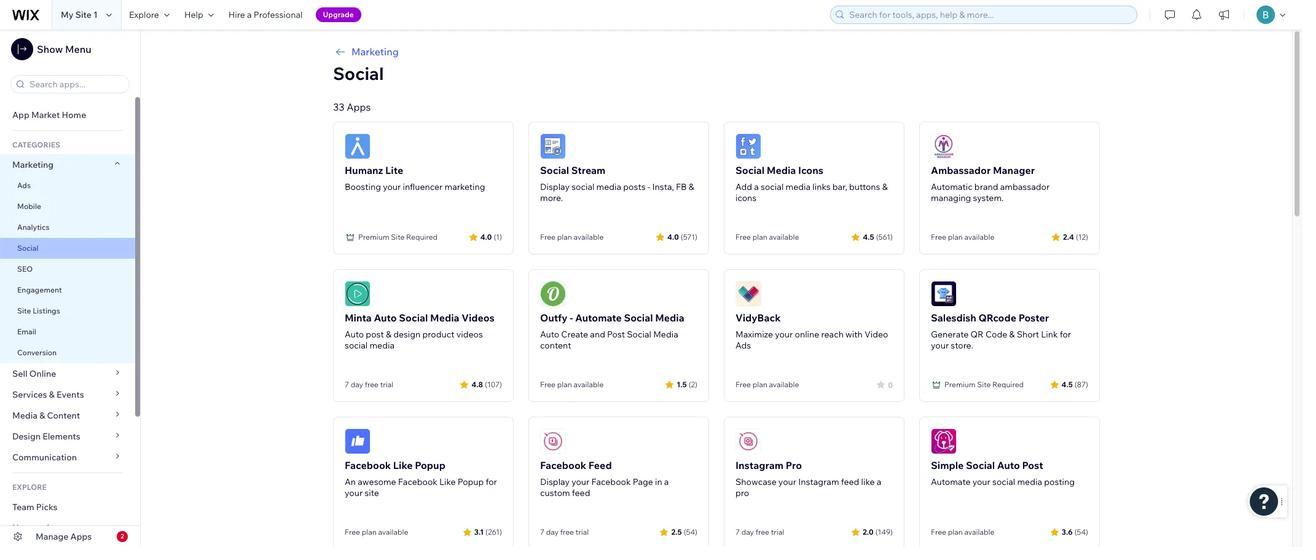 Task type: describe. For each thing, give the bounding box(es) containing it.
social inside social media icons add a social media links bar, buttons & icons
[[736, 164, 765, 176]]

qrcode
[[979, 312, 1017, 324]]

and
[[590, 329, 606, 340]]

link
[[1042, 329, 1058, 340]]

services & events
[[12, 389, 84, 400]]

ambassador
[[931, 164, 991, 176]]

(571)
[[681, 232, 698, 241]]

media inside 'social stream display social media posts - insta, fb & more.'
[[597, 181, 622, 192]]

site left 1
[[75, 9, 92, 20]]

show menu button
[[11, 38, 91, 60]]

social inside simple social auto post automate your social media posting
[[966, 459, 995, 472]]

media inside simple social auto post automate your social media posting
[[1018, 476, 1043, 488]]

your inside facebook like popup an awesome facebook like popup for your site
[[345, 488, 363, 499]]

3.6
[[1062, 527, 1073, 536]]

engagement
[[17, 285, 62, 294]]

picks
[[36, 502, 58, 513]]

mobile link
[[0, 196, 135, 217]]

team picks
[[12, 502, 58, 513]]

vidyback
[[736, 312, 781, 324]]

a inside social media icons add a social media links bar, buttons & icons
[[755, 181, 759, 192]]

1.5 (2)
[[677, 380, 698, 389]]

sidebar element
[[0, 30, 141, 547]]

post inside "outfy - automate social media auto create and post social media content"
[[607, 329, 625, 340]]

free for social
[[365, 380, 379, 389]]

- inside 'social stream display social media posts - insta, fb & more.'
[[648, 181, 651, 192]]

plan for social
[[948, 527, 963, 537]]

7 day free trial for social
[[345, 380, 394, 389]]

33
[[333, 101, 345, 113]]

display for social
[[540, 181, 570, 192]]

brand
[[975, 181, 999, 192]]

your inside instagram pro showcase your instagram feed like a pro
[[779, 476, 797, 488]]

social inside social media icons add a social media links bar, buttons & icons
[[761, 181, 784, 192]]

plan for maximize
[[753, 380, 768, 389]]

available for popup
[[378, 527, 408, 537]]

like
[[862, 476, 875, 488]]

7 day free trial for showcase
[[736, 527, 785, 537]]

site listings
[[17, 306, 60, 315]]

media & content link
[[0, 405, 135, 426]]

marketing
[[445, 181, 485, 192]]

trial for display
[[576, 527, 589, 537]]

auto inside simple social auto post automate your social media posting
[[998, 459, 1021, 472]]

post
[[366, 329, 384, 340]]

humanz lite boosting your influencer marketing
[[345, 164, 485, 192]]

& inside salesdish qrcode poster generate qr code & short link for your store.
[[1010, 329, 1015, 340]]

plan for manager
[[948, 232, 963, 242]]

site down 'qr'
[[978, 380, 991, 389]]

4.5 for salesdish qrcode poster
[[1062, 380, 1073, 389]]

social inside minta auto social media videos auto post & design product videos social media
[[399, 312, 428, 324]]

social stream logo image
[[540, 133, 566, 159]]

seo
[[17, 264, 33, 274]]

home
[[62, 109, 86, 120]]

product
[[423, 329, 455, 340]]

social stream display social media posts - insta, fb & more.
[[540, 164, 695, 203]]

3.6 (54)
[[1062, 527, 1089, 536]]

simple
[[931, 459, 964, 472]]

1 vertical spatial marketing link
[[0, 154, 135, 175]]

salesdish
[[931, 312, 977, 324]]

4.0 for humanz lite
[[481, 232, 492, 241]]

ambassador manager automatic brand ambassador managing system.
[[931, 164, 1050, 203]]

0 vertical spatial marketing link
[[333, 44, 1100, 59]]

design elements link
[[0, 426, 135, 447]]

4.0 (571)
[[668, 232, 698, 241]]

sell online link
[[0, 363, 135, 384]]

4.0 (1)
[[481, 232, 502, 241]]

free plan available for display
[[540, 232, 604, 242]]

listings
[[33, 306, 60, 315]]

posts
[[624, 181, 646, 192]]

explore
[[12, 483, 47, 492]]

33 apps
[[333, 101, 371, 113]]

trial for social
[[380, 380, 394, 389]]

feed inside instagram pro showcase your instagram feed like a pro
[[842, 476, 860, 488]]

premium for humanz
[[358, 232, 390, 242]]

media inside minta auto social media videos auto post & design product videos social media
[[430, 312, 460, 324]]

automate inside "outfy - automate social media auto create and post social media content"
[[575, 312, 622, 324]]

buttons
[[850, 181, 881, 192]]

sell online
[[12, 368, 56, 379]]

& inside 'social stream display social media posts - insta, fb & more.'
[[689, 181, 695, 192]]

free for showcase
[[756, 527, 770, 537]]

free for vidyback
[[736, 380, 751, 389]]

automate inside simple social auto post automate your social media posting
[[931, 476, 971, 488]]

premium for salesdish
[[945, 380, 976, 389]]

videos
[[457, 329, 483, 340]]

media & content
[[12, 410, 80, 421]]

icons
[[736, 192, 757, 203]]

analytics link
[[0, 217, 135, 238]]

social inside 'social stream display social media posts - insta, fb & more.'
[[572, 181, 595, 192]]

icons
[[799, 164, 824, 176]]

2.0
[[863, 527, 874, 536]]

ads inside sidebar element
[[17, 181, 31, 190]]

market
[[31, 109, 60, 120]]

humanz lite logo image
[[345, 133, 371, 159]]

0 vertical spatial marketing
[[352, 45, 399, 58]]

available for auto
[[965, 527, 995, 537]]

manage apps
[[36, 531, 92, 542]]

app market home link
[[0, 105, 135, 125]]

(261)
[[486, 527, 502, 536]]

qr
[[971, 329, 984, 340]]

free plan available for automate
[[540, 380, 604, 389]]

manage
[[36, 531, 69, 542]]

your inside simple social auto post automate your social media posting
[[973, 476, 991, 488]]

plan for -
[[557, 380, 572, 389]]

insta,
[[653, 181, 674, 192]]

design elements
[[12, 431, 80, 442]]

media inside social media icons add a social media links bar, buttons & icons
[[786, 181, 811, 192]]

0
[[889, 380, 893, 389]]

elements
[[43, 431, 80, 442]]

1 horizontal spatial instagram
[[799, 476, 840, 488]]

maximize
[[736, 329, 773, 340]]

social inside simple social auto post automate your social media posting
[[993, 476, 1016, 488]]

premium site required for boosting
[[358, 232, 438, 242]]

help
[[184, 9, 203, 20]]

reach
[[822, 329, 844, 340]]

add
[[736, 181, 753, 192]]

lite
[[386, 164, 403, 176]]

display for facebook
[[540, 476, 570, 488]]

7 for social
[[345, 380, 349, 389]]

app market home
[[12, 109, 86, 120]]

social media icons logo image
[[736, 133, 762, 159]]

explore
[[129, 9, 159, 20]]

2.5
[[672, 527, 682, 536]]

manager
[[993, 164, 1035, 176]]

team
[[12, 502, 34, 513]]

available for display
[[574, 232, 604, 242]]

2
[[121, 532, 124, 540]]

4.5 (87)
[[1062, 380, 1089, 389]]

an
[[345, 476, 356, 488]]

code
[[986, 329, 1008, 340]]

& inside social media icons add a social media links bar, buttons & icons
[[883, 181, 888, 192]]

day for display
[[546, 527, 559, 537]]

influencer
[[403, 181, 443, 192]]

available for icons
[[769, 232, 799, 242]]

day for social
[[351, 380, 363, 389]]

for inside facebook like popup an awesome facebook like popup for your site
[[486, 476, 497, 488]]

vidyback maximize your online reach with video ads
[[736, 312, 889, 351]]

online
[[795, 329, 820, 340]]

4.0 for social stream
[[668, 232, 679, 241]]

facebook down facebook feed logo
[[540, 459, 587, 472]]

free for ambassador manager
[[931, 232, 947, 242]]

instagram pro logo image
[[736, 429, 762, 454]]

free for simple social auto post
[[931, 527, 947, 537]]

generate
[[931, 329, 969, 340]]

free plan available for icons
[[736, 232, 799, 242]]

facebook right awesome
[[398, 476, 438, 488]]

2.0 (149)
[[863, 527, 893, 536]]

free plan available for automatic
[[931, 232, 995, 242]]



Task type: locate. For each thing, give the bounding box(es) containing it.
newest apps
[[12, 523, 66, 534]]

auto down "outfy"
[[540, 329, 560, 340]]

ambassador
[[1001, 181, 1050, 192]]

1 horizontal spatial marketing link
[[333, 44, 1100, 59]]

premium down boosting on the left of the page
[[358, 232, 390, 242]]

media down minta in the left bottom of the page
[[370, 340, 395, 351]]

0 horizontal spatial automate
[[575, 312, 622, 324]]

0 horizontal spatial for
[[486, 476, 497, 488]]

ambassador manager logo image
[[931, 133, 957, 159]]

outfy - automate social media logo image
[[540, 281, 566, 307]]

(54) for simple social auto post
[[1075, 527, 1089, 536]]

facebook up awesome
[[345, 459, 391, 472]]

1 horizontal spatial feed
[[842, 476, 860, 488]]

ads inside vidyback maximize your online reach with video ads
[[736, 340, 751, 351]]

for up (261)
[[486, 476, 497, 488]]

conversion
[[17, 348, 57, 357]]

site up email
[[17, 306, 31, 315]]

& right fb
[[689, 181, 695, 192]]

2 horizontal spatial free
[[756, 527, 770, 537]]

- inside "outfy - automate social media auto create and post social media content"
[[570, 312, 573, 324]]

1 horizontal spatial like
[[440, 476, 456, 488]]

1 vertical spatial -
[[570, 312, 573, 324]]

1 vertical spatial like
[[440, 476, 456, 488]]

0 horizontal spatial -
[[570, 312, 573, 324]]

feed
[[589, 459, 612, 472]]

(54) right 2.5 on the right
[[684, 527, 698, 536]]

&
[[689, 181, 695, 192], [883, 181, 888, 192], [386, 329, 392, 340], [1010, 329, 1015, 340], [49, 389, 55, 400], [39, 410, 45, 421]]

0 horizontal spatial free
[[365, 380, 379, 389]]

2 horizontal spatial trial
[[771, 527, 785, 537]]

stream
[[572, 164, 606, 176]]

1 vertical spatial premium
[[945, 380, 976, 389]]

4.8
[[472, 380, 483, 389]]

video
[[865, 329, 889, 340]]

4.0 left (571) at the right of the page
[[668, 232, 679, 241]]

1 horizontal spatial 7
[[540, 527, 545, 537]]

marketing inside sidebar element
[[12, 159, 54, 170]]

facebook
[[345, 459, 391, 472], [540, 459, 587, 472], [398, 476, 438, 488], [592, 476, 631, 488]]

minta
[[345, 312, 372, 324]]

3.1
[[474, 527, 484, 536]]

4.0
[[481, 232, 492, 241], [668, 232, 679, 241]]

-
[[648, 181, 651, 192], [570, 312, 573, 324]]

0 horizontal spatial premium
[[358, 232, 390, 242]]

email link
[[0, 322, 135, 342]]

hire a professional
[[229, 9, 303, 20]]

communication link
[[0, 447, 135, 468]]

feed left like
[[842, 476, 860, 488]]

your inside salesdish qrcode poster generate qr code & short link for your store.
[[931, 340, 949, 351]]

apps right 33 on the left
[[347, 101, 371, 113]]

0 horizontal spatial instagram
[[736, 459, 784, 472]]

services & events link
[[0, 384, 135, 405]]

store.
[[951, 340, 974, 351]]

display inside facebook feed display your facebook page in a custom feed
[[540, 476, 570, 488]]

social right add
[[761, 181, 784, 192]]

free for display
[[560, 527, 574, 537]]

required down code
[[993, 380, 1024, 389]]

professional
[[254, 9, 303, 20]]

auto down minta in the left bottom of the page
[[345, 329, 364, 340]]

day down pro
[[742, 527, 754, 537]]

1 vertical spatial instagram
[[799, 476, 840, 488]]

0 horizontal spatial ads
[[17, 181, 31, 190]]

site down "influencer"
[[391, 232, 405, 242]]

analytics
[[17, 223, 49, 232]]

links
[[813, 181, 831, 192]]

(54) for facebook feed
[[684, 527, 698, 536]]

free plan available for auto
[[931, 527, 995, 537]]

social left posting
[[993, 476, 1016, 488]]

0 vertical spatial like
[[393, 459, 413, 472]]

0 horizontal spatial like
[[393, 459, 413, 472]]

your
[[383, 181, 401, 192], [775, 329, 793, 340], [931, 340, 949, 351], [572, 476, 590, 488], [779, 476, 797, 488], [973, 476, 991, 488], [345, 488, 363, 499]]

display down social stream logo
[[540, 181, 570, 192]]

instagram down pro
[[799, 476, 840, 488]]

0 horizontal spatial premium site required
[[358, 232, 438, 242]]

social inside 'social stream display social media posts - insta, fb & more.'
[[540, 164, 569, 176]]

2 4.0 from the left
[[668, 232, 679, 241]]

7 day free trial down pro
[[736, 527, 785, 537]]

social
[[333, 63, 384, 84], [540, 164, 569, 176], [736, 164, 765, 176], [17, 243, 38, 253], [399, 312, 428, 324], [624, 312, 653, 324], [627, 329, 652, 340], [966, 459, 995, 472]]

0 horizontal spatial 4.0
[[481, 232, 492, 241]]

ads up mobile
[[17, 181, 31, 190]]

required for boosting
[[406, 232, 438, 242]]

7 day free trial for display
[[540, 527, 589, 537]]

day down 'custom'
[[546, 527, 559, 537]]

0 horizontal spatial feed
[[572, 488, 590, 499]]

1 vertical spatial popup
[[458, 476, 484, 488]]

your inside facebook feed display your facebook page in a custom feed
[[572, 476, 590, 488]]

1 horizontal spatial post
[[1023, 459, 1044, 472]]

media inside sidebar element
[[12, 410, 38, 421]]

vidyback logo image
[[736, 281, 762, 307]]

marketing down upgrade button on the top left of page
[[352, 45, 399, 58]]

& right the buttons
[[883, 181, 888, 192]]

free down content
[[540, 380, 556, 389]]

free for social media icons
[[736, 232, 751, 242]]

free down showcase
[[756, 527, 770, 537]]

for right the "link"
[[1060, 329, 1072, 340]]

showcase
[[736, 476, 777, 488]]

7 down pro
[[736, 527, 740, 537]]

apps down picks at bottom
[[45, 523, 66, 534]]

7 for display
[[540, 527, 545, 537]]

facebook feed logo image
[[540, 429, 566, 454]]

1 horizontal spatial 7 day free trial
[[540, 527, 589, 537]]

4.5
[[863, 232, 875, 241], [1062, 380, 1073, 389]]

0 horizontal spatial 7
[[345, 380, 349, 389]]

& inside minta auto social media videos auto post & design product videos social media
[[386, 329, 392, 340]]

facebook down 'feed' on the bottom left of page
[[592, 476, 631, 488]]

a inside facebook feed display your facebook page in a custom feed
[[665, 476, 669, 488]]

2 display from the top
[[540, 476, 570, 488]]

1 horizontal spatial (54)
[[1075, 527, 1089, 536]]

for inside salesdish qrcode poster generate qr code & short link for your store.
[[1060, 329, 1072, 340]]

auto right simple
[[998, 459, 1021, 472]]

7 for showcase
[[736, 527, 740, 537]]

- up create
[[570, 312, 573, 324]]

1 vertical spatial for
[[486, 476, 497, 488]]

a right add
[[755, 181, 759, 192]]

social down minta in the left bottom of the page
[[345, 340, 368, 351]]

minta auto social media videos logo image
[[345, 281, 371, 307]]

minta auto social media videos auto post & design product videos social media
[[345, 312, 495, 351]]

available
[[574, 232, 604, 242], [769, 232, 799, 242], [965, 232, 995, 242], [574, 380, 604, 389], [769, 380, 799, 389], [378, 527, 408, 537], [965, 527, 995, 537]]

day
[[351, 380, 363, 389], [546, 527, 559, 537], [742, 527, 754, 537]]

& right post
[[386, 329, 392, 340]]

0 vertical spatial required
[[406, 232, 438, 242]]

1 horizontal spatial marketing
[[352, 45, 399, 58]]

free down 'custom'
[[560, 527, 574, 537]]

(87)
[[1075, 380, 1089, 389]]

free down the managing
[[931, 232, 947, 242]]

available for your
[[769, 380, 799, 389]]

page
[[633, 476, 653, 488]]

trial down facebook feed display your facebook page in a custom feed
[[576, 527, 589, 537]]

0 vertical spatial popup
[[415, 459, 446, 472]]

awesome
[[358, 476, 396, 488]]

2 horizontal spatial 7
[[736, 527, 740, 537]]

7 up facebook like popup logo
[[345, 380, 349, 389]]

- left the insta,
[[648, 181, 651, 192]]

1 horizontal spatial premium
[[945, 380, 976, 389]]

posting
[[1045, 476, 1075, 488]]

display inside 'social stream display social media posts - insta, fb & more.'
[[540, 181, 570, 192]]

1 horizontal spatial premium site required
[[945, 380, 1024, 389]]

(54) right 3.6
[[1075, 527, 1089, 536]]

social media icons add a social media links bar, buttons & icons
[[736, 164, 888, 203]]

seo link
[[0, 259, 135, 280]]

4.5 for social media icons
[[863, 232, 875, 241]]

& left events
[[49, 389, 55, 400]]

4.8 (107)
[[472, 380, 502, 389]]

free down an at the left of page
[[345, 527, 360, 537]]

your inside humanz lite boosting your influencer marketing
[[383, 181, 401, 192]]

services
[[12, 389, 47, 400]]

7 day free trial down 'custom'
[[540, 527, 589, 537]]

managing
[[931, 192, 972, 203]]

(1)
[[494, 232, 502, 241]]

0 vertical spatial instagram
[[736, 459, 784, 472]]

plan for media
[[753, 232, 768, 242]]

ads down the vidyback
[[736, 340, 751, 351]]

content
[[540, 340, 571, 351]]

0 horizontal spatial popup
[[415, 459, 446, 472]]

boosting
[[345, 181, 381, 192]]

free for social stream
[[540, 232, 556, 242]]

1 vertical spatial display
[[540, 476, 570, 488]]

premium
[[358, 232, 390, 242], [945, 380, 976, 389]]

0 horizontal spatial marketing link
[[0, 154, 135, 175]]

(561)
[[876, 232, 893, 241]]

plan for stream
[[557, 232, 572, 242]]

a inside instagram pro showcase your instagram feed like a pro
[[877, 476, 882, 488]]

0 vertical spatial premium
[[358, 232, 390, 242]]

1
[[93, 9, 98, 20]]

2.4
[[1064, 232, 1075, 241]]

premium down store.
[[945, 380, 976, 389]]

premium site required for poster
[[945, 380, 1024, 389]]

2 horizontal spatial apps
[[347, 101, 371, 113]]

4.5 left (87)
[[1062, 380, 1073, 389]]

0 vertical spatial -
[[648, 181, 651, 192]]

marketing down categories
[[12, 159, 54, 170]]

7 day free trial down post
[[345, 380, 394, 389]]

free plan available for your
[[736, 380, 799, 389]]

1 horizontal spatial popup
[[458, 476, 484, 488]]

1 horizontal spatial apps
[[70, 531, 92, 542]]

1 horizontal spatial day
[[546, 527, 559, 537]]

media inside minta auto social media videos auto post & design product videos social media
[[370, 340, 395, 351]]

automate down simple
[[931, 476, 971, 488]]

1.5
[[677, 380, 687, 389]]

free right (149)
[[931, 527, 947, 537]]

0 horizontal spatial day
[[351, 380, 363, 389]]

upgrade
[[323, 10, 354, 19]]

site listings link
[[0, 301, 135, 322]]

content
[[47, 410, 80, 421]]

4.0 left the (1)
[[481, 232, 492, 241]]

hire
[[229, 9, 245, 20]]

7 day free trial
[[345, 380, 394, 389], [540, 527, 589, 537], [736, 527, 785, 537]]

0 horizontal spatial 4.5
[[863, 232, 875, 241]]

3.1 (261)
[[474, 527, 502, 536]]

app
[[12, 109, 29, 120]]

2 horizontal spatial day
[[742, 527, 754, 537]]

free for facebook like popup
[[345, 527, 360, 537]]

instagram pro showcase your instagram feed like a pro
[[736, 459, 882, 499]]

help button
[[177, 0, 221, 30]]

1 horizontal spatial 4.0
[[668, 232, 679, 241]]

free down more.
[[540, 232, 556, 242]]

1 horizontal spatial 4.5
[[1062, 380, 1073, 389]]

plan for like
[[362, 527, 377, 537]]

premium site required down "influencer"
[[358, 232, 438, 242]]

0 horizontal spatial 7 day free trial
[[345, 380, 394, 389]]

0 horizontal spatial post
[[607, 329, 625, 340]]

a right like
[[877, 476, 882, 488]]

create
[[562, 329, 588, 340]]

team picks link
[[0, 497, 135, 518]]

communication
[[12, 452, 79, 463]]

trial down showcase
[[771, 527, 785, 537]]

1 horizontal spatial for
[[1060, 329, 1072, 340]]

free for outfy - automate social media
[[540, 380, 556, 389]]

short
[[1017, 329, 1040, 340]]

trial for showcase
[[771, 527, 785, 537]]

day up facebook like popup logo
[[351, 380, 363, 389]]

& right code
[[1010, 329, 1015, 340]]

site inside sidebar element
[[17, 306, 31, 315]]

post inside simple social auto post automate your social media posting
[[1023, 459, 1044, 472]]

newest
[[12, 523, 43, 534]]

hire a professional link
[[221, 0, 310, 30]]

0 vertical spatial for
[[1060, 329, 1072, 340]]

media left posting
[[1018, 476, 1043, 488]]

custom
[[540, 488, 570, 499]]

newest apps link
[[0, 518, 135, 539]]

free right '(2)'
[[736, 380, 751, 389]]

0 horizontal spatial apps
[[45, 523, 66, 534]]

0 vertical spatial premium site required
[[358, 232, 438, 242]]

marketing
[[352, 45, 399, 58], [12, 159, 54, 170]]

facebook like popup logo image
[[345, 429, 371, 454]]

automate up and
[[575, 312, 622, 324]]

feed inside facebook feed display your facebook page in a custom feed
[[572, 488, 590, 499]]

1 horizontal spatial ads
[[736, 340, 751, 351]]

0 horizontal spatial marketing
[[12, 159, 54, 170]]

0 vertical spatial display
[[540, 181, 570, 192]]

& left content
[[39, 410, 45, 421]]

2 horizontal spatial 7 day free trial
[[736, 527, 785, 537]]

0 horizontal spatial required
[[406, 232, 438, 242]]

apps right manage
[[70, 531, 92, 542]]

required for poster
[[993, 380, 1024, 389]]

design
[[394, 329, 421, 340]]

1 vertical spatial required
[[993, 380, 1024, 389]]

1 vertical spatial 4.5
[[1062, 380, 1073, 389]]

1 vertical spatial premium site required
[[945, 380, 1024, 389]]

Search apps... field
[[26, 76, 125, 93]]

1 display from the top
[[540, 181, 570, 192]]

social inside minta auto social media videos auto post & design product videos social media
[[345, 340, 368, 351]]

2 (54) from the left
[[1075, 527, 1089, 536]]

trial down post
[[380, 380, 394, 389]]

1 horizontal spatial required
[[993, 380, 1024, 389]]

free
[[540, 232, 556, 242], [736, 232, 751, 242], [931, 232, 947, 242], [540, 380, 556, 389], [736, 380, 751, 389], [345, 527, 360, 537], [931, 527, 947, 537]]

apps for manage apps
[[70, 531, 92, 542]]

simple social auto post logo image
[[931, 429, 957, 454]]

0 horizontal spatial trial
[[380, 380, 394, 389]]

a right hire
[[247, 9, 252, 20]]

1 horizontal spatial trial
[[576, 527, 589, 537]]

a right "in"
[[665, 476, 669, 488]]

media down icons on the top right
[[786, 181, 811, 192]]

premium site required down store.
[[945, 380, 1024, 389]]

Search for tools, apps, help & more... field
[[846, 6, 1134, 23]]

salesdish qrcode poster logo image
[[931, 281, 957, 307]]

1 horizontal spatial -
[[648, 181, 651, 192]]

required down "influencer"
[[406, 232, 438, 242]]

0 vertical spatial ads
[[17, 181, 31, 190]]

0 vertical spatial post
[[607, 329, 625, 340]]

available for automatic
[[965, 232, 995, 242]]

online
[[29, 368, 56, 379]]

apps inside newest apps link
[[45, 523, 66, 534]]

free down icons
[[736, 232, 751, 242]]

bar,
[[833, 181, 848, 192]]

1 horizontal spatial automate
[[931, 476, 971, 488]]

auto up post
[[374, 312, 397, 324]]

1 vertical spatial ads
[[736, 340, 751, 351]]

1 vertical spatial automate
[[931, 476, 971, 488]]

apps for 33 apps
[[347, 101, 371, 113]]

day for showcase
[[742, 527, 754, 537]]

1 horizontal spatial free
[[560, 527, 574, 537]]

email
[[17, 327, 36, 336]]

media left posts
[[597, 181, 622, 192]]

auto inside "outfy - automate social media auto create and post social media content"
[[540, 329, 560, 340]]

fb
[[676, 181, 687, 192]]

instagram up showcase
[[736, 459, 784, 472]]

media
[[767, 164, 796, 176], [430, 312, 460, 324], [655, 312, 685, 324], [654, 329, 679, 340], [12, 410, 38, 421]]

1 (54) from the left
[[684, 527, 698, 536]]

available for automate
[[574, 380, 604, 389]]

1 4.0 from the left
[[481, 232, 492, 241]]

1 vertical spatial post
[[1023, 459, 1044, 472]]

feed right 'custom'
[[572, 488, 590, 499]]

0 vertical spatial 4.5
[[863, 232, 875, 241]]

outfy - automate social media auto create and post social media content
[[540, 312, 685, 351]]

media inside social media icons add a social media links bar, buttons & icons
[[767, 164, 796, 176]]

display down facebook feed logo
[[540, 476, 570, 488]]

0 horizontal spatial (54)
[[684, 527, 698, 536]]

7 down 'custom'
[[540, 527, 545, 537]]

social inside sidebar element
[[17, 243, 38, 253]]

social down the "stream"
[[572, 181, 595, 192]]

free plan available for popup
[[345, 527, 408, 537]]

apps for newest apps
[[45, 523, 66, 534]]

upgrade button
[[316, 7, 361, 22]]

for
[[1060, 329, 1072, 340], [486, 476, 497, 488]]

1 vertical spatial marketing
[[12, 159, 54, 170]]

automate
[[575, 312, 622, 324], [931, 476, 971, 488]]

4.5 left (561)
[[863, 232, 875, 241]]

7
[[345, 380, 349, 389], [540, 527, 545, 537], [736, 527, 740, 537]]

0 vertical spatial automate
[[575, 312, 622, 324]]

your inside vidyback maximize your online reach with video ads
[[775, 329, 793, 340]]

engagement link
[[0, 280, 135, 301]]

free down post
[[365, 380, 379, 389]]



Task type: vqa. For each thing, say whether or not it's contained in the screenshot.
Facebook Like Popup An awesome Facebook Like Popup for your site
yes



